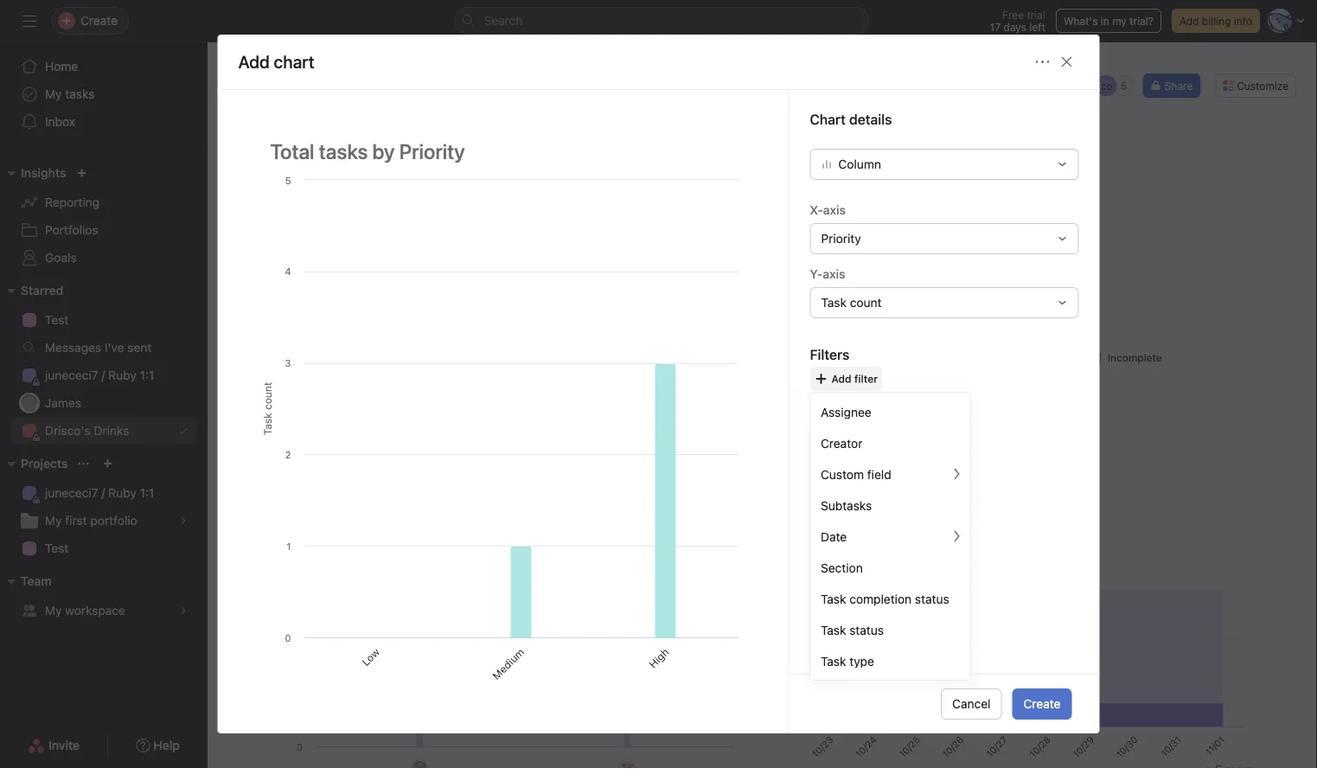 Task type: locate. For each thing, give the bounding box(es) containing it.
priority
[[821, 231, 861, 246]]

ruby inside the projects element
[[108, 486, 137, 500]]

assignee
[[821, 405, 872, 419]]

my workspace
[[45, 603, 125, 618]]

junececi7 / ruby 1:1 up 'my first portfolio' link
[[45, 486, 154, 500]]

junececi7 / ruby 1:1 down messages i've sent
[[45, 368, 154, 382]]

1 my from the top
[[45, 87, 62, 101]]

2 1:1 from the top
[[140, 486, 154, 500]]

1 vertical spatial add
[[250, 148, 269, 160]]

0 vertical spatial my
[[45, 87, 62, 101]]

2 vertical spatial my
[[45, 603, 62, 618]]

drisco's drinks link
[[10, 417, 197, 445]]

junececi7 / ruby 1:1 link inside the projects element
[[10, 479, 197, 507]]

my workspace link
[[10, 597, 197, 625]]

my
[[45, 87, 62, 101], [45, 513, 62, 528], [45, 603, 62, 618]]

1 junececi7 / ruby 1:1 link from the top
[[10, 362, 197, 389]]

add left chart at the left of the page
[[250, 148, 269, 160]]

task for task count
[[821, 295, 847, 310]]

0 vertical spatial junececi7 / ruby 1:1 link
[[10, 362, 197, 389]]

upcoming tasks by assignee
[[271, 549, 434, 563]]

1 vertical spatial test
[[45, 541, 69, 555]]

task up task type
[[821, 623, 847, 637]]

untitled section
[[317, 394, 381, 458]]

total tasks by completion status
[[784, 231, 969, 245]]

status down over time
[[915, 592, 950, 606]]

1 vertical spatial ruby
[[108, 486, 137, 500]]

/
[[101, 368, 105, 382], [101, 486, 105, 500]]

axis up task count
[[823, 267, 846, 281]]

1 1:1 from the top
[[140, 368, 154, 382]]

2 my from the top
[[45, 513, 62, 528]]

1 vertical spatial ja
[[24, 397, 35, 409]]

task left section at right
[[784, 549, 811, 563]]

task for task completion over time
[[784, 549, 811, 563]]

0 vertical spatial axis
[[823, 203, 846, 217]]

untitled
[[317, 422, 353, 458]]

ja left james
[[24, 397, 35, 409]]

1:1 up 'my first portfolio' link
[[140, 486, 154, 500]]

share
[[1165, 80, 1193, 92]]

1:1 inside starred element
[[140, 368, 154, 382]]

ruby down i've
[[108, 368, 137, 382]]

ruby up 'portfolio' at bottom
[[108, 486, 137, 500]]

upcoming
[[271, 549, 329, 563]]

junececi7 / ruby 1:1
[[45, 368, 154, 382], [45, 486, 154, 500]]

task for task status
[[821, 623, 847, 637]]

1 vertical spatial status
[[850, 623, 884, 637]]

1 vertical spatial junececi7
[[45, 486, 98, 500]]

1 junececi7 / ruby 1:1 from the top
[[45, 368, 154, 382]]

trial?
[[1130, 15, 1154, 27]]

0 vertical spatial tasks
[[65, 87, 95, 101]]

0 horizontal spatial status
[[850, 623, 884, 637]]

workspace
[[65, 603, 125, 618]]

/ up 'my first portfolio' link
[[101, 486, 105, 500]]

1 horizontal spatial add
[[832, 373, 852, 385]]

days
[[1004, 21, 1027, 33]]

junececi7 / ruby 1:1 link inside starred element
[[10, 362, 197, 389]]

test inside the projects element
[[45, 541, 69, 555]]

subtasks link
[[811, 490, 971, 521]]

0 vertical spatial junececi7 / ruby 1:1
[[45, 368, 154, 382]]

3 my from the top
[[45, 603, 62, 618]]

insights button
[[0, 163, 66, 183]]

add
[[1180, 15, 1199, 27], [250, 148, 269, 160], [832, 373, 852, 385]]

tasks
[[65, 87, 95, 101], [815, 231, 846, 245], [332, 549, 363, 563]]

section
[[821, 560, 863, 575]]

test
[[45, 313, 69, 327], [45, 541, 69, 555]]

1 vertical spatial tasks
[[815, 231, 846, 245]]

status up type
[[850, 623, 884, 637]]

1:1 down "sent"
[[140, 368, 154, 382]]

tasks right upcoming
[[332, 549, 363, 563]]

section link
[[811, 552, 971, 583]]

junececi7 up james
[[45, 368, 98, 382]]

create
[[1024, 697, 1061, 711]]

messages
[[833, 109, 891, 123], [45, 340, 101, 355]]

invite button
[[16, 730, 91, 761]]

x-axis
[[810, 203, 846, 217]]

junececi7 / ruby 1:1 link
[[10, 362, 197, 389], [10, 479, 197, 507]]

filters
[[810, 346, 850, 363]]

1 vertical spatial junececi7 / ruby 1:1
[[45, 486, 154, 500]]

task down y-axis
[[821, 295, 847, 310]]

add chart button
[[228, 142, 306, 166]]

my up inbox
[[45, 87, 62, 101]]

completion down the date
[[814, 549, 878, 563]]

add inside dropdown button
[[832, 373, 852, 385]]

1 / from the top
[[101, 368, 105, 382]]

2 ruby from the top
[[108, 486, 137, 500]]

test inside starred element
[[45, 313, 69, 327]]

1 vertical spatial test link
[[10, 535, 197, 562]]

1 horizontal spatial ja
[[1050, 80, 1061, 92]]

test down starred
[[45, 313, 69, 327]]

james
[[45, 396, 81, 410]]

1 junececi7 from the top
[[45, 368, 98, 382]]

2 vertical spatial add
[[832, 373, 852, 385]]

0 vertical spatial completion
[[814, 549, 878, 563]]

1 axis from the top
[[823, 203, 846, 217]]

1
[[368, 168, 373, 180], [624, 168, 629, 180], [881, 168, 886, 180], [805, 486, 810, 498]]

2 axis from the top
[[823, 267, 846, 281]]

1 vertical spatial messages
[[45, 340, 101, 355]]

/ inside the projects element
[[101, 486, 105, 500]]

completion
[[814, 549, 878, 563], [850, 592, 912, 606]]

0 vertical spatial ja
[[1050, 80, 1061, 92]]

cancel
[[953, 697, 991, 711]]

Total tasks by Priority text field
[[259, 131, 747, 171]]

medium
[[490, 646, 527, 682]]

1 vertical spatial axis
[[823, 267, 846, 281]]

1:1 inside the projects element
[[140, 486, 154, 500]]

tasks for total
[[815, 231, 846, 245]]

0 vertical spatial test link
[[10, 306, 197, 334]]

filter
[[855, 373, 878, 385]]

0 vertical spatial 1:1
[[140, 368, 154, 382]]

tasks inside global element
[[65, 87, 95, 101]]

billing
[[1202, 15, 1232, 27]]

task left type
[[821, 654, 847, 668]]

0 vertical spatial /
[[101, 368, 105, 382]]

my inside teams element
[[45, 603, 62, 618]]

test for first test link from the top of the page
[[45, 313, 69, 327]]

add inside button
[[250, 148, 269, 160]]

2 / from the top
[[101, 486, 105, 500]]

filter
[[376, 168, 401, 180], [632, 168, 658, 180], [889, 168, 915, 180], [813, 486, 838, 498]]

ja left ra
[[1050, 80, 1061, 92]]

0 vertical spatial status
[[915, 592, 950, 606]]

test down first
[[45, 541, 69, 555]]

my tasks
[[45, 87, 95, 101]]

0 vertical spatial ruby
[[108, 368, 137, 382]]

status inside the task completion status link
[[915, 592, 950, 606]]

test link up messages i've sent
[[10, 306, 197, 334]]

task
[[821, 295, 847, 310], [784, 549, 811, 563], [821, 592, 847, 606], [821, 623, 847, 637], [821, 654, 847, 668]]

17
[[990, 21, 1001, 33]]

my down team
[[45, 603, 62, 618]]

messages inside starred element
[[45, 340, 101, 355]]

test link down 'portfolio' at bottom
[[10, 535, 197, 562]]

team button
[[0, 571, 52, 592]]

my inside the projects element
[[45, 513, 62, 528]]

drisco's drinks
[[45, 423, 129, 438]]

portfolios link
[[10, 216, 197, 244]]

ra
[[1066, 80, 1079, 92]]

0 horizontal spatial add
[[250, 148, 269, 160]]

1 vertical spatial /
[[101, 486, 105, 500]]

messages i've sent
[[45, 340, 152, 355]]

ja
[[1050, 80, 1061, 92], [24, 397, 35, 409]]

0 vertical spatial junececi7
[[45, 368, 98, 382]]

junececi7 / ruby 1:1 inside starred element
[[45, 368, 154, 382]]

1 test from the top
[[45, 313, 69, 327]]

tasks left by
[[815, 231, 846, 245]]

1 horizontal spatial status
[[915, 592, 950, 606]]

my inside global element
[[45, 87, 62, 101]]

1 horizontal spatial tasks
[[332, 549, 363, 563]]

task inside dropdown button
[[821, 295, 847, 310]]

axis up 'priority' in the top right of the page
[[823, 203, 846, 217]]

what's in my trial? button
[[1056, 9, 1162, 33]]

date link
[[811, 521, 971, 552]]

messages up column
[[833, 109, 891, 123]]

projects element
[[0, 448, 208, 566]]

add for add filter
[[832, 373, 852, 385]]

high
[[647, 646, 671, 670]]

junececi7 / ruby 1:1 link up 'portfolio' at bottom
[[10, 479, 197, 507]]

by assignee
[[366, 549, 434, 563]]

1:1
[[140, 368, 154, 382], [140, 486, 154, 500]]

0 vertical spatial add
[[1180, 15, 1199, 27]]

starred element
[[0, 275, 208, 448]]

messages for messages i've sent
[[45, 340, 101, 355]]

column
[[839, 157, 882, 171]]

/ down messages i've sent link
[[101, 368, 105, 382]]

0 vertical spatial messages
[[833, 109, 891, 123]]

1 vertical spatial 1:1
[[140, 486, 154, 500]]

my left first
[[45, 513, 62, 528]]

2 horizontal spatial add
[[1180, 15, 1199, 27]]

add inside button
[[1180, 15, 1199, 27]]

by
[[849, 231, 863, 245]]

x-
[[810, 203, 823, 217]]

1 vertical spatial completion
[[850, 592, 912, 606]]

task for task type
[[821, 654, 847, 668]]

test link
[[10, 306, 197, 334], [10, 535, 197, 562]]

2 junececi7 / ruby 1:1 from the top
[[45, 486, 154, 500]]

my for my first portfolio
[[45, 513, 62, 528]]

priority button
[[810, 223, 1079, 254]]

add for add chart
[[250, 148, 269, 160]]

field
[[868, 467, 892, 481]]

junececi7 / ruby 1:1 link down messages i've sent
[[10, 362, 197, 389]]

2 vertical spatial tasks
[[332, 549, 363, 563]]

my first portfolio link
[[10, 507, 197, 535]]

1 horizontal spatial messages
[[833, 109, 891, 123]]

task down section at right
[[821, 592, 847, 606]]

1 ruby from the top
[[108, 368, 137, 382]]

2 horizontal spatial tasks
[[815, 231, 846, 245]]

task type link
[[811, 645, 971, 677]]

/ inside starred element
[[101, 368, 105, 382]]

2 test from the top
[[45, 541, 69, 555]]

tasks down the home
[[65, 87, 95, 101]]

inbox link
[[10, 108, 197, 136]]

completion up the task status link
[[850, 592, 912, 606]]

my for my workspace
[[45, 603, 62, 618]]

add left billing
[[1180, 15, 1199, 27]]

tasks for my
[[65, 87, 95, 101]]

custom field
[[821, 467, 892, 481]]

add billing info
[[1180, 15, 1253, 27]]

add left "filter"
[[832, 373, 852, 385]]

junececi7 / ruby 1:1 inside the projects element
[[45, 486, 154, 500]]

tasks for upcoming
[[332, 549, 363, 563]]

y-axis
[[810, 267, 846, 281]]

0 horizontal spatial messages
[[45, 340, 101, 355]]

2 junececi7 / ruby 1:1 link from the top
[[10, 479, 197, 507]]

0 vertical spatial test
[[45, 313, 69, 327]]

junececi7 up first
[[45, 486, 98, 500]]

messages left i've
[[45, 340, 101, 355]]

messages i've sent link
[[10, 334, 197, 362]]

0 horizontal spatial tasks
[[65, 87, 95, 101]]

task count
[[821, 295, 882, 310]]

0 horizontal spatial ja
[[24, 397, 35, 409]]

1 vertical spatial my
[[45, 513, 62, 528]]

1 vertical spatial junececi7 / ruby 1:1 link
[[10, 479, 197, 507]]

2 junececi7 from the top
[[45, 486, 98, 500]]



Task type: vqa. For each thing, say whether or not it's contained in the screenshot.
Search tasks, projects, and more text box
no



Task type: describe. For each thing, give the bounding box(es) containing it.
junececi7 / ruby 1:1 for junececi7 / ruby 1:1 "link" inside the starred element
[[45, 368, 154, 382]]

count
[[850, 295, 882, 310]]

assignee link
[[811, 396, 971, 427]]

ts
[[1083, 80, 1096, 92]]

create button
[[1013, 689, 1072, 720]]

custom
[[821, 467, 864, 481]]

completion for over time
[[814, 549, 878, 563]]

axis for y-
[[823, 267, 846, 281]]

goals
[[45, 250, 77, 265]]

add filter button
[[810, 367, 882, 391]]

info
[[1234, 15, 1253, 27]]

low
[[359, 646, 382, 668]]

axis for x-
[[823, 203, 846, 217]]

what's
[[1064, 15, 1098, 27]]

messages for messages
[[833, 109, 891, 123]]

task status
[[821, 623, 884, 637]]

drinks
[[94, 423, 129, 438]]

task completion status
[[821, 592, 950, 606]]

add chart
[[238, 51, 315, 72]]

custom field link
[[811, 459, 971, 490]]

trial
[[1027, 9, 1046, 21]]

drisco's
[[45, 423, 91, 438]]

task for task completion status
[[821, 592, 847, 606]]

projects
[[21, 456, 68, 471]]

junececi7 / ruby 1:1 for junececi7 / ruby 1:1 "link" in the the projects element
[[45, 486, 154, 500]]

team
[[21, 574, 52, 588]]

invite
[[48, 738, 80, 753]]

hide sidebar image
[[22, 14, 36, 28]]

search list box
[[455, 7, 870, 35]]

add billing info button
[[1172, 9, 1261, 33]]

2 test link from the top
[[10, 535, 197, 562]]

my for my tasks
[[45, 87, 62, 101]]

global element
[[0, 42, 208, 146]]

type
[[850, 654, 875, 668]]

add chart
[[250, 148, 298, 160]]

search button
[[455, 7, 870, 35]]

messages link
[[819, 106, 891, 125]]

6
[[1121, 80, 1128, 92]]

y-
[[810, 267, 823, 281]]

task type
[[821, 654, 875, 668]]

search
[[484, 13, 523, 28]]

reporting link
[[10, 189, 197, 216]]

junececi7 inside starred element
[[45, 368, 98, 382]]

chart
[[272, 148, 298, 160]]

junececi7 inside the projects element
[[45, 486, 98, 500]]

teams element
[[0, 566, 208, 628]]

globe image
[[239, 60, 260, 80]]

status inside the task status link
[[850, 623, 884, 637]]

home
[[45, 59, 78, 74]]

incomplete
[[1108, 352, 1162, 364]]

task completion over time
[[784, 549, 934, 563]]

idk
[[675, 412, 696, 433]]

projects button
[[0, 453, 68, 474]]

creator link
[[811, 427, 971, 459]]

cancel button
[[941, 689, 1002, 720]]

starred button
[[0, 280, 64, 301]]

1 test link from the top
[[10, 306, 197, 334]]

my tasks link
[[10, 80, 197, 108]]

co
[[1101, 80, 1113, 92]]

task status link
[[811, 614, 971, 645]]

what's in my trial?
[[1064, 15, 1154, 27]]

share button
[[1143, 74, 1201, 98]]

starred
[[21, 283, 64, 298]]

column button
[[810, 149, 1079, 180]]

over time
[[881, 549, 934, 563]]

test for second test link
[[45, 541, 69, 555]]

portfolio
[[90, 513, 137, 528]]

portfolios
[[45, 223, 98, 237]]

more actions image
[[1036, 55, 1050, 69]]

free trial 17 days left
[[990, 9, 1046, 33]]

inbox
[[45, 115, 75, 129]]

1:1 for junececi7 / ruby 1:1 "link" inside the starred element
[[140, 368, 154, 382]]

i've
[[105, 340, 124, 355]]

close image
[[1060, 55, 1074, 69]]

sent
[[127, 340, 152, 355]]

ja inside starred element
[[24, 397, 35, 409]]

reporting
[[45, 195, 100, 209]]

goals link
[[10, 244, 197, 272]]

drisco's drinks
[[284, 63, 401, 83]]

insights
[[21, 166, 66, 180]]

subtasks
[[821, 498, 872, 512]]

my first portfolio
[[45, 513, 137, 528]]

completion status
[[866, 231, 969, 245]]

creator
[[821, 436, 863, 450]]

completion for status
[[850, 592, 912, 606]]

task completion status link
[[811, 583, 971, 614]]

total
[[784, 231, 812, 245]]

left
[[1030, 21, 1046, 33]]

section
[[347, 394, 381, 428]]

1:1 for junececi7 / ruby 1:1 "link" in the the projects element
[[140, 486, 154, 500]]

task count button
[[810, 287, 1079, 318]]

insights element
[[0, 157, 208, 275]]

in
[[1101, 15, 1110, 27]]

add for add billing info
[[1180, 15, 1199, 27]]

ruby inside starred element
[[108, 368, 137, 382]]



